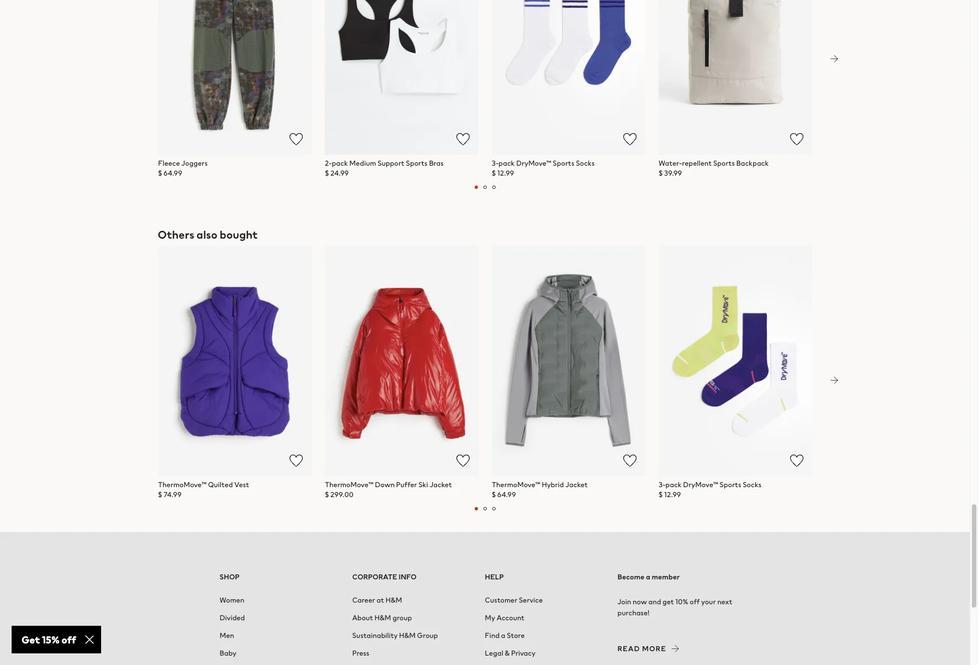 Task type: locate. For each thing, give the bounding box(es) containing it.
thermomove™ left the down
[[325, 480, 373, 490]]

2 horizontal spatial thermomove™
[[492, 480, 540, 490]]

help button
[[485, 572, 605, 583]]

1 vertical spatial socks
[[743, 480, 762, 490]]

my account
[[485, 613, 525, 624]]

read more
[[618, 644, 667, 655]]

sustainability
[[352, 631, 398, 641]]

0 vertical spatial drymove™
[[516, 158, 551, 169]]

0 horizontal spatial 3-pack drymove™ sports socks $ 12.99
[[492, 158, 595, 179]]

bought
[[220, 227, 258, 243]]

thermomove™ inside thermomove™ hybrid jacket $ 64.99
[[492, 480, 540, 490]]

fleece joggers link
[[158, 158, 312, 169]]

1 horizontal spatial jacket
[[565, 480, 588, 490]]

thermomove™ for $ 64.99
[[492, 480, 540, 490]]

press
[[352, 648, 370, 659]]

2 jacket from the left
[[565, 480, 588, 490]]

divided
[[220, 613, 245, 624]]

1 horizontal spatial 3-
[[659, 480, 666, 490]]

thermomove™ left quilted
[[158, 480, 206, 490]]

thermomove™ left 'hybrid'
[[492, 480, 540, 490]]

2 horizontal spatial pack
[[666, 480, 682, 490]]

3-pack drymove™ sports socks image
[[492, 0, 645, 155], [659, 246, 812, 477]]

thermomove™ quilted vest $ 74.99
[[158, 480, 249, 500]]

1 horizontal spatial socks
[[743, 480, 762, 490]]

74.99
[[163, 490, 181, 500]]

next image
[[830, 54, 839, 63]]

3 thermomove™ from the left
[[492, 480, 540, 490]]

1 vertical spatial a
[[501, 631, 506, 641]]

64.99 inside fleece joggers $ 64.99
[[163, 168, 182, 179]]

2 vertical spatial h&m
[[399, 631, 416, 641]]

3-pack drymove™ sports socks $ 12.99
[[492, 158, 595, 179], [659, 480, 762, 500]]

0 vertical spatial 3-
[[492, 158, 499, 169]]

1 vertical spatial 3-pack drymove™ sports socks link
[[659, 480, 812, 490]]

ski
[[418, 480, 428, 490]]

0 horizontal spatial drymove™
[[516, 158, 551, 169]]

backpack
[[736, 158, 769, 169]]

64.99
[[163, 168, 182, 179], [497, 490, 516, 500]]

0 horizontal spatial 12.99
[[497, 168, 514, 179]]

thermomove™ quilted vest image
[[158, 246, 312, 477]]

become
[[618, 572, 645, 583]]

shop button
[[220, 572, 339, 583]]

thermomove™ quilted vest link
[[158, 480, 312, 490]]

2 thermomove™ from the left
[[325, 480, 373, 490]]

0 horizontal spatial 3-
[[492, 158, 499, 169]]

&
[[505, 648, 510, 659]]

0 horizontal spatial pack
[[332, 158, 348, 169]]

0 vertical spatial 3-pack drymove™ sports socks link
[[492, 158, 645, 169]]

0 horizontal spatial socks
[[576, 158, 595, 169]]

thermomove™ hybrid jacket image
[[492, 246, 645, 477]]

12.99
[[497, 168, 514, 179], [664, 490, 681, 500]]

1 horizontal spatial 3-pack drymove™ sports socks link
[[659, 480, 812, 490]]

39.99
[[664, 168, 682, 179]]

3-pack drymove™ sports socks image for the topmost 3-pack drymove™ sports socks link
[[492, 0, 645, 155]]

shop
[[220, 572, 240, 583]]

h&m right the at
[[386, 595, 402, 606]]

jacket right ski
[[430, 480, 452, 490]]

about h&m group link
[[352, 610, 412, 627]]

1 vertical spatial drymove™
[[683, 480, 718, 490]]

fleece joggers image
[[158, 0, 312, 155]]

drymove™
[[516, 158, 551, 169], [683, 480, 718, 490]]

0 horizontal spatial 3-pack drymove™ sports socks link
[[492, 158, 645, 169]]

1 jacket from the left
[[430, 480, 452, 490]]

baby
[[220, 648, 237, 659]]

legal & privacy
[[485, 648, 536, 659]]

0 horizontal spatial 64.99
[[163, 168, 182, 179]]

a right become
[[646, 572, 651, 583]]

sports inside 2-pack medium support sports bras $ 24.99
[[406, 158, 427, 169]]

corporate info
[[352, 572, 417, 583]]

legal & privacy link
[[485, 645, 536, 663]]

1 horizontal spatial thermomove™
[[325, 480, 373, 490]]

about
[[352, 613, 373, 624]]

a inside find a store link
[[501, 631, 506, 641]]

3-pack drymove™ sports socks link
[[492, 158, 645, 169], [659, 480, 812, 490]]

1 vertical spatial 64.99
[[497, 490, 516, 500]]

my
[[485, 613, 495, 624]]

men
[[220, 631, 234, 641]]

0 horizontal spatial jacket
[[430, 480, 452, 490]]

socks
[[576, 158, 595, 169], [743, 480, 762, 490]]

now
[[633, 597, 647, 608]]

jacket right 'hybrid'
[[565, 480, 588, 490]]

0 vertical spatial 3-pack drymove™ sports socks image
[[492, 0, 645, 155]]

store
[[507, 631, 525, 641]]

and
[[649, 597, 661, 608]]

others
[[158, 227, 194, 243]]

0 vertical spatial 64.99
[[163, 168, 182, 179]]

0 horizontal spatial a
[[501, 631, 506, 641]]

a
[[646, 572, 651, 583], [501, 631, 506, 641]]

find a store
[[485, 631, 525, 641]]

your
[[701, 597, 716, 608]]

sports inside water-repellent sports backpack $ 39.99
[[713, 158, 735, 169]]

0 vertical spatial a
[[646, 572, 651, 583]]

career at h&m
[[352, 595, 402, 606]]

1 horizontal spatial 3-pack drymove™ sports socks $ 12.99
[[659, 480, 762, 500]]

read more link
[[618, 642, 680, 655]]

about h&m group
[[352, 613, 412, 624]]

2-pack medium support sports bras image
[[325, 0, 478, 155]]

thermomove™ inside thermomove™ quilted vest $ 74.99
[[158, 480, 206, 490]]

hybrid
[[542, 480, 564, 490]]

1 vertical spatial 3-pack drymove™ sports socks image
[[659, 246, 812, 477]]

a right find
[[501, 631, 506, 641]]

1 thermomove™ from the left
[[158, 480, 206, 490]]

3-
[[492, 158, 499, 169], [659, 480, 666, 490]]

h&m down the at
[[375, 613, 391, 624]]

$ inside 2-pack medium support sports bras $ 24.99
[[325, 168, 329, 179]]

fleece joggers $ 64.99
[[158, 158, 207, 179]]

h&m down group
[[399, 631, 416, 641]]

read
[[618, 644, 640, 655]]

a for store
[[501, 631, 506, 641]]

1 horizontal spatial drymove™
[[683, 480, 718, 490]]

thermomove™ for $ 74.99
[[158, 480, 206, 490]]

down
[[375, 480, 395, 490]]

1 vertical spatial h&m
[[375, 613, 391, 624]]

join now and get 10% off your next purchase!
[[618, 597, 733, 619]]

help
[[485, 572, 504, 583]]

thermomove™
[[158, 480, 206, 490], [325, 480, 373, 490], [492, 480, 540, 490]]

account
[[497, 613, 525, 624]]

1 vertical spatial 3-
[[659, 480, 666, 490]]

1 horizontal spatial a
[[646, 572, 651, 583]]

sustainability h&m group
[[352, 631, 438, 641]]

water-repellent sports backpack image
[[659, 0, 812, 155]]

0 horizontal spatial thermomove™
[[158, 480, 206, 490]]

0 horizontal spatial 3-pack drymove™ sports socks image
[[492, 0, 645, 155]]

baby link
[[220, 645, 237, 663]]

3- for rightmost 3-pack drymove™ sports socks link
[[659, 480, 666, 490]]

water-
[[659, 158, 682, 169]]

$
[[158, 168, 162, 179], [325, 168, 329, 179], [492, 168, 496, 179], [659, 168, 663, 179], [158, 490, 162, 500], [325, 490, 329, 500], [492, 490, 496, 500], [659, 490, 663, 500]]

1 horizontal spatial 64.99
[[497, 490, 516, 500]]

thermomove™ inside thermomove™ down puffer ski jacket $ 299.00
[[325, 480, 373, 490]]

1 vertical spatial 12.99
[[664, 490, 681, 500]]

water-repellent sports backpack link
[[659, 158, 812, 169]]

support
[[377, 158, 404, 169]]

pack
[[332, 158, 348, 169], [499, 158, 515, 169], [666, 480, 682, 490]]

1 horizontal spatial 3-pack drymove™ sports socks image
[[659, 246, 812, 477]]



Task type: vqa. For each thing, say whether or not it's contained in the screenshot.


Task type: describe. For each thing, give the bounding box(es) containing it.
thermomove™ hybrid jacket link
[[492, 480, 645, 490]]

thermomove™ for $ 299.00
[[325, 480, 373, 490]]

customer service link
[[485, 592, 543, 610]]

sustainability h&m group link
[[352, 627, 438, 645]]

member
[[652, 572, 680, 583]]

thermomove™ down puffer ski jacket link
[[325, 480, 478, 490]]

vest
[[234, 480, 249, 490]]

drymove™ for the topmost 3-pack drymove™ sports socks link
[[516, 158, 551, 169]]

$ inside fleece joggers $ 64.99
[[158, 168, 162, 179]]

299.00
[[330, 490, 353, 500]]

$ inside thermomove™ hybrid jacket $ 64.99
[[492, 490, 496, 500]]

0 vertical spatial 3-pack drymove™ sports socks $ 12.99
[[492, 158, 595, 179]]

also
[[197, 227, 217, 243]]

$ inside water-repellent sports backpack $ 39.99
[[659, 168, 663, 179]]

find a store link
[[485, 627, 525, 645]]

group
[[393, 613, 412, 624]]

drymove™ for rightmost 3-pack drymove™ sports socks link
[[683, 480, 718, 490]]

fleece
[[158, 158, 180, 169]]

0 vertical spatial h&m
[[386, 595, 402, 606]]

info
[[399, 572, 417, 583]]

group
[[417, 631, 438, 641]]

legal
[[485, 648, 504, 659]]

$ inside thermomove™ down puffer ski jacket $ 299.00
[[325, 490, 329, 500]]

puffer
[[396, 480, 417, 490]]

64.99 inside thermomove™ hybrid jacket $ 64.99
[[497, 490, 516, 500]]

thermomove™ down puffer ski jacket image
[[325, 246, 478, 477]]

women link
[[220, 592, 244, 610]]

a for member
[[646, 572, 651, 583]]

next image
[[830, 376, 839, 385]]

bras
[[429, 158, 444, 169]]

1 horizontal spatial 12.99
[[664, 490, 681, 500]]

career at h&m link
[[352, 592, 402, 610]]

corporate
[[352, 572, 397, 583]]

repellent
[[682, 158, 712, 169]]

water-repellent sports backpack $ 39.99
[[659, 158, 769, 179]]

women
[[220, 595, 244, 606]]

medium
[[349, 158, 376, 169]]

find
[[485, 631, 500, 641]]

$ inside thermomove™ quilted vest $ 74.99
[[158, 490, 162, 500]]

quilted
[[208, 480, 233, 490]]

jacket inside thermomove™ hybrid jacket $ 64.99
[[565, 480, 588, 490]]

24.99
[[330, 168, 349, 179]]

thermomove™ hybrid jacket $ 64.99
[[492, 480, 588, 500]]

more
[[642, 644, 667, 655]]

3- for the topmost 3-pack drymove™ sports socks link
[[492, 158, 499, 169]]

joggers
[[181, 158, 207, 169]]

2-
[[325, 158, 332, 169]]

off
[[690, 597, 700, 608]]

1 horizontal spatial pack
[[499, 158, 515, 169]]

divided link
[[220, 610, 245, 627]]

2-pack medium support sports bras $ 24.99
[[325, 158, 444, 179]]

become a member
[[618, 572, 680, 583]]

h&m for sustainability
[[399, 631, 416, 641]]

purchase!
[[618, 608, 650, 619]]

next
[[718, 597, 733, 608]]

privacy
[[511, 648, 536, 659]]

0 vertical spatial 12.99
[[497, 168, 514, 179]]

2-pack medium support sports bras link
[[325, 158, 478, 169]]

corporate info button
[[352, 572, 472, 583]]

customer
[[485, 595, 518, 606]]

jacket inside thermomove™ down puffer ski jacket $ 299.00
[[430, 480, 452, 490]]

customer service
[[485, 595, 543, 606]]

0 vertical spatial socks
[[576, 158, 595, 169]]

men link
[[220, 627, 234, 645]]

3-pack drymove™ sports socks image for rightmost 3-pack drymove™ sports socks link
[[659, 246, 812, 477]]

at
[[377, 595, 384, 606]]

h&m for about
[[375, 613, 391, 624]]

service
[[519, 595, 543, 606]]

thermomove™ down puffer ski jacket $ 299.00
[[325, 480, 452, 500]]

pack inside 2-pack medium support sports bras $ 24.99
[[332, 158, 348, 169]]

others also bought
[[158, 227, 258, 243]]

join
[[618, 597, 632, 608]]

10%
[[676, 597, 689, 608]]

get
[[663, 597, 674, 608]]

my account link
[[485, 610, 525, 627]]

press link
[[352, 645, 370, 663]]

career
[[352, 595, 375, 606]]

1 vertical spatial 3-pack drymove™ sports socks $ 12.99
[[659, 480, 762, 500]]



